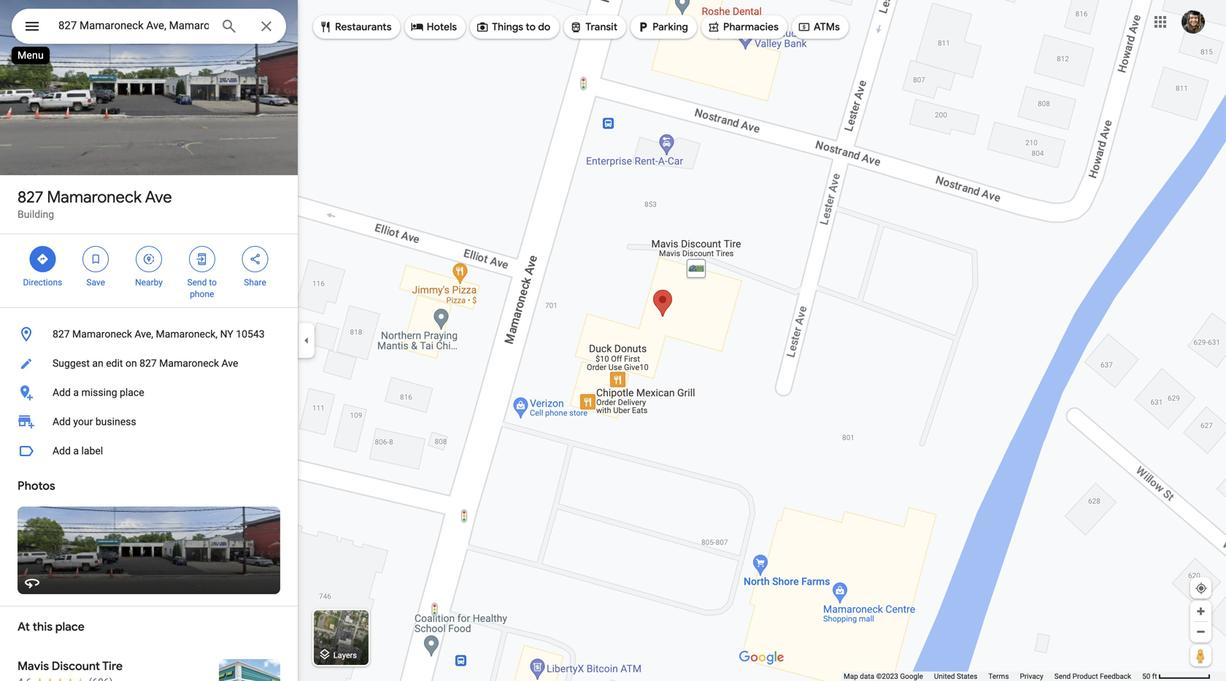 Task type: vqa. For each thing, say whether or not it's contained in the screenshot.


Task type: describe. For each thing, give the bounding box(es) containing it.
an
[[92, 357, 103, 369]]

add for add a label
[[53, 445, 71, 457]]

 things to do
[[476, 19, 551, 35]]


[[570, 19, 583, 35]]

827 mamaroneck ave main content
[[0, 0, 298, 681]]

827 Mamaroneck Ave, Mamaroneck, NY 10543 field
[[12, 9, 286, 44]]

show street view coverage image
[[1191, 645, 1212, 667]]

product
[[1073, 672, 1099, 681]]

add a label button
[[0, 437, 298, 466]]


[[798, 19, 811, 35]]

suggest
[[53, 357, 90, 369]]

827 for ave,
[[53, 328, 70, 340]]

 button
[[12, 9, 53, 47]]

add a label
[[53, 445, 103, 457]]

actions for 827 mamaroneck ave region
[[0, 234, 298, 307]]

united states
[[935, 672, 978, 681]]


[[142, 251, 156, 267]]

building
[[18, 208, 54, 221]]

 atms
[[798, 19, 840, 35]]

hotels
[[427, 20, 457, 34]]

827 inside the "suggest an edit on 827 mamaroneck ave" button
[[140, 357, 157, 369]]

 transit
[[570, 19, 618, 35]]


[[89, 251, 102, 267]]

4.6 stars 606 reviews image
[[18, 675, 113, 681]]

 hotels
[[411, 19, 457, 35]]

50 ft button
[[1143, 672, 1211, 681]]

suggest an edit on 827 mamaroneck ave
[[53, 357, 238, 369]]

50 ft
[[1143, 672, 1158, 681]]

united states button
[[935, 672, 978, 681]]

send product feedback button
[[1055, 672, 1132, 681]]

827 mamaroneck ave, mamaroneck, ny 10543 button
[[0, 320, 298, 349]]

zoom out image
[[1196, 626, 1207, 637]]

mamaroneck for ave,
[[72, 328, 132, 340]]

privacy button
[[1020, 672, 1044, 681]]

privacy
[[1020, 672, 1044, 681]]


[[319, 19, 332, 35]]

ft
[[1153, 672, 1158, 681]]

footer inside google maps element
[[844, 672, 1143, 681]]


[[23, 16, 41, 37]]


[[707, 19, 721, 35]]

827 for ave
[[18, 187, 43, 207]]

mamaroneck,
[[156, 328, 218, 340]]


[[36, 251, 49, 267]]

a for label
[[73, 445, 79, 457]]

atms
[[814, 20, 840, 34]]

mavis
[[18, 659, 49, 674]]

0 horizontal spatial place
[[55, 620, 85, 634]]

layers
[[333, 651, 357, 660]]

data
[[860, 672, 875, 681]]

mavis discount tire
[[18, 659, 123, 674]]

send product feedback
[[1055, 672, 1132, 681]]

add for add a missing place
[[53, 387, 71, 399]]

feedback
[[1100, 672, 1132, 681]]

terms
[[989, 672, 1009, 681]]

ave,
[[135, 328, 153, 340]]

827 mamaroneck ave building
[[18, 187, 172, 221]]

10543
[[236, 328, 265, 340]]


[[476, 19, 489, 35]]

on
[[126, 357, 137, 369]]

business
[[96, 416, 136, 428]]



Task type: locate. For each thing, give the bounding box(es) containing it.
to left the do
[[526, 20, 536, 34]]

a
[[73, 387, 79, 399], [73, 445, 79, 457]]

place
[[120, 387, 144, 399], [55, 620, 85, 634]]

827 right on
[[140, 357, 157, 369]]

to inside the  things to do
[[526, 20, 536, 34]]

3 add from the top
[[53, 445, 71, 457]]

ave down ny
[[222, 357, 238, 369]]

add inside add a missing place button
[[53, 387, 71, 399]]

mamaroneck for ave
[[47, 187, 142, 207]]

2 a from the top
[[73, 445, 79, 457]]

1 vertical spatial a
[[73, 445, 79, 457]]

1 vertical spatial to
[[209, 277, 217, 288]]

google account: giulia masi  
(giulia.masi@adept.ai) image
[[1182, 10, 1205, 34]]

your
[[73, 416, 93, 428]]

place inside button
[[120, 387, 144, 399]]

send for send product feedback
[[1055, 672, 1071, 681]]

ave inside button
[[222, 357, 238, 369]]

1 vertical spatial add
[[53, 416, 71, 428]]

2 add from the top
[[53, 416, 71, 428]]

0 vertical spatial mamaroneck
[[47, 187, 142, 207]]

1 vertical spatial ave
[[222, 357, 238, 369]]

a for missing
[[73, 387, 79, 399]]

mavis discount tire link
[[0, 648, 298, 681]]

none field inside the 827 mamaroneck ave, mamaroneck, ny 10543 field
[[58, 17, 209, 34]]

discount
[[52, 659, 100, 674]]

from your device image
[[1195, 582, 1208, 595]]

0 vertical spatial ave
[[145, 187, 172, 207]]

label
[[81, 445, 103, 457]]

827 up suggest
[[53, 328, 70, 340]]

united
[[935, 672, 955, 681]]

at
[[18, 620, 30, 634]]

1 horizontal spatial send
[[1055, 672, 1071, 681]]

1 vertical spatial place
[[55, 620, 85, 634]]

50
[[1143, 672, 1151, 681]]

google
[[901, 672, 924, 681]]

0 vertical spatial 827
[[18, 187, 43, 207]]

0 horizontal spatial send
[[187, 277, 207, 288]]

2 vertical spatial 827
[[140, 357, 157, 369]]

©2023
[[877, 672, 899, 681]]

place right this at the left bottom of the page
[[55, 620, 85, 634]]

1 add from the top
[[53, 387, 71, 399]]

827 up building
[[18, 187, 43, 207]]

tire
[[102, 659, 123, 674]]

2 horizontal spatial 827
[[140, 357, 157, 369]]

mamaroneck inside 827 mamaroneck ave building
[[47, 187, 142, 207]]

pharmacies
[[724, 20, 779, 34]]

nearby
[[135, 277, 163, 288]]

add inside add your business 'link'
[[53, 416, 71, 428]]

place down on
[[120, 387, 144, 399]]

send to phone
[[187, 277, 217, 299]]

footer containing map data ©2023 google
[[844, 672, 1143, 681]]

827 mamaroneck ave, mamaroneck, ny 10543
[[53, 328, 265, 340]]

1 horizontal spatial to
[[526, 20, 536, 34]]

to inside send to phone
[[209, 277, 217, 288]]

0 vertical spatial place
[[120, 387, 144, 399]]

1 horizontal spatial 827
[[53, 328, 70, 340]]

add your business
[[53, 416, 136, 428]]

0 vertical spatial send
[[187, 277, 207, 288]]

parking
[[653, 20, 688, 34]]

ny
[[220, 328, 233, 340]]

0 horizontal spatial 827
[[18, 187, 43, 207]]

a left label
[[73, 445, 79, 457]]

send
[[187, 277, 207, 288], [1055, 672, 1071, 681]]

1 horizontal spatial ave
[[222, 357, 238, 369]]

footer
[[844, 672, 1143, 681]]

ave inside 827 mamaroneck ave building
[[145, 187, 172, 207]]

this
[[33, 620, 53, 634]]

mamaroneck
[[47, 187, 142, 207], [72, 328, 132, 340], [159, 357, 219, 369]]

0 vertical spatial to
[[526, 20, 536, 34]]

transit
[[586, 20, 618, 34]]

terms button
[[989, 672, 1009, 681]]

edit
[[106, 357, 123, 369]]

1 vertical spatial send
[[1055, 672, 1071, 681]]

1 horizontal spatial place
[[120, 387, 144, 399]]

add your business link
[[0, 407, 298, 437]]

1 vertical spatial 827
[[53, 328, 70, 340]]

None field
[[58, 17, 209, 34]]

2 vertical spatial add
[[53, 445, 71, 457]]

add a missing place button
[[0, 378, 298, 407]]

mamaroneck up building
[[47, 187, 142, 207]]

phone
[[190, 289, 214, 299]]

directions
[[23, 277, 62, 288]]

send inside button
[[1055, 672, 1071, 681]]

save
[[86, 277, 105, 288]]

to up phone
[[209, 277, 217, 288]]

map data ©2023 google
[[844, 672, 924, 681]]

send up phone
[[187, 277, 207, 288]]

0 horizontal spatial to
[[209, 277, 217, 288]]

map
[[844, 672, 859, 681]]

collapse side panel image
[[299, 333, 315, 349]]

 restaurants
[[319, 19, 392, 35]]

1 vertical spatial mamaroneck
[[72, 328, 132, 340]]

 pharmacies
[[707, 19, 779, 35]]


[[637, 19, 650, 35]]

2 vertical spatial mamaroneck
[[159, 357, 219, 369]]


[[249, 251, 262, 267]]


[[196, 251, 209, 267]]

add left label
[[53, 445, 71, 457]]

0 horizontal spatial ave
[[145, 187, 172, 207]]

to
[[526, 20, 536, 34], [209, 277, 217, 288]]

827 inside 827 mamaroneck ave building
[[18, 187, 43, 207]]

restaurants
[[335, 20, 392, 34]]

add inside add a label button
[[53, 445, 71, 457]]

suggest an edit on 827 mamaroneck ave button
[[0, 349, 298, 378]]

mamaroneck up an
[[72, 328, 132, 340]]

1 a from the top
[[73, 387, 79, 399]]

do
[[538, 20, 551, 34]]

0 vertical spatial add
[[53, 387, 71, 399]]

827
[[18, 187, 43, 207], [53, 328, 70, 340], [140, 357, 157, 369]]

send for send to phone
[[187, 277, 207, 288]]

zoom in image
[[1196, 606, 1207, 617]]

add
[[53, 387, 71, 399], [53, 416, 71, 428], [53, 445, 71, 457]]

827 inside '827 mamaroneck ave, mamaroneck, ny 10543' button
[[53, 328, 70, 340]]

 search field
[[12, 9, 286, 47]]

photos
[[18, 479, 55, 494]]

mamaroneck down mamaroneck,
[[159, 357, 219, 369]]

add for add your business
[[53, 416, 71, 428]]

a left missing
[[73, 387, 79, 399]]

send inside send to phone
[[187, 277, 207, 288]]


[[411, 19, 424, 35]]

ave
[[145, 187, 172, 207], [222, 357, 238, 369]]

 parking
[[637, 19, 688, 35]]

states
[[957, 672, 978, 681]]

0 vertical spatial a
[[73, 387, 79, 399]]

things
[[492, 20, 524, 34]]

add down suggest
[[53, 387, 71, 399]]

send left product
[[1055, 672, 1071, 681]]

missing
[[81, 387, 117, 399]]

add a missing place
[[53, 387, 144, 399]]

google maps element
[[0, 0, 1227, 681]]

at this place
[[18, 620, 85, 634]]

add left your
[[53, 416, 71, 428]]

ave up the 
[[145, 187, 172, 207]]

share
[[244, 277, 266, 288]]



